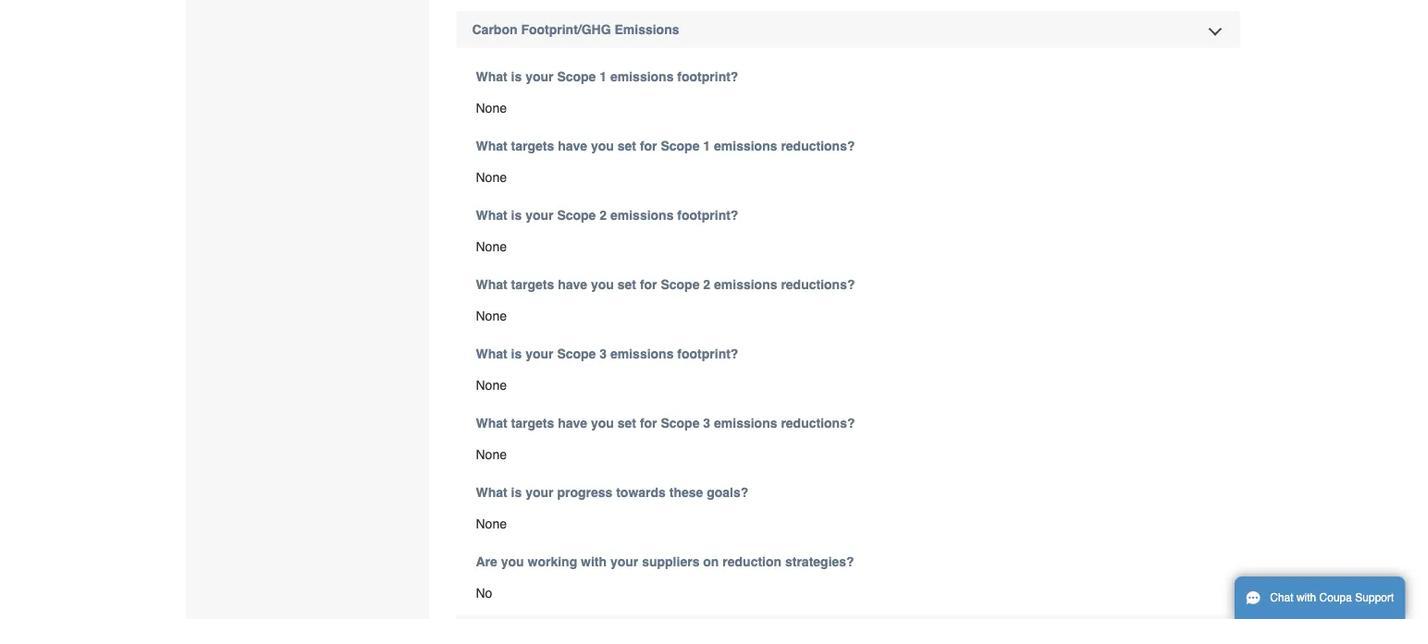 Task type: vqa. For each thing, say whether or not it's contained in the screenshot.
PPE
no



Task type: describe. For each thing, give the bounding box(es) containing it.
what for what is your progress towards these goals?
[[476, 485, 508, 500]]

your for what is your progress towards these goals?
[[526, 485, 554, 500]]

what targets have you set for scope 1 emissions reductions?
[[476, 138, 855, 153]]

your for what is your scope 2 emissions footprint?
[[526, 208, 554, 223]]

chat
[[1271, 592, 1294, 605]]

chat with coupa support
[[1271, 592, 1395, 605]]

have for what targets have you set for scope 1 emissions reductions?
[[558, 138, 588, 153]]

footprint? for what is your scope 1 emissions footprint?
[[678, 69, 739, 84]]

for for 1
[[640, 138, 658, 153]]

2 none from the top
[[476, 170, 507, 185]]

carbon footprint/ghg emissions button
[[457, 11, 1241, 48]]

for for 3
[[640, 416, 658, 431]]

suppliers
[[642, 555, 700, 570]]

1 none from the top
[[476, 100, 507, 115]]

what is your scope 1 emissions footprint?
[[476, 69, 739, 84]]

reduction
[[723, 555, 782, 570]]

targets for what targets have you set for scope 2 emissions reductions?
[[511, 277, 555, 292]]

7 none from the top
[[476, 517, 507, 532]]

what targets have you set for scope 3 emissions reductions?
[[476, 416, 855, 431]]

what is your scope 3 emissions footprint?
[[476, 347, 739, 361]]

carbon footprint/ghg emissions heading
[[457, 11, 1241, 48]]

are
[[476, 555, 498, 570]]

your for what is your scope 3 emissions footprint?
[[526, 347, 554, 361]]

footprint? for what is your scope 3 emissions footprint?
[[678, 347, 739, 361]]

strategies?
[[786, 555, 855, 570]]

you for 3
[[591, 416, 614, 431]]

0 vertical spatial with
[[581, 555, 607, 570]]

is for what is your scope 2 emissions footprint?
[[511, 208, 522, 223]]

coupa
[[1320, 592, 1353, 605]]

1 vertical spatial 2
[[704, 277, 711, 292]]

set for 2
[[618, 277, 637, 292]]

what for what targets have you set for scope 2 emissions reductions?
[[476, 277, 508, 292]]

you for 2
[[591, 277, 614, 292]]

reductions? for what targets have you set for scope 1 emissions reductions?
[[781, 138, 855, 153]]

0 horizontal spatial 3
[[600, 347, 607, 361]]

set for 1
[[618, 138, 637, 153]]

targets for what targets have you set for scope 1 emissions reductions?
[[511, 138, 555, 153]]

is for what is your progress towards these goals?
[[511, 485, 522, 500]]

4 none from the top
[[476, 309, 507, 323]]

what for what is your scope 3 emissions footprint?
[[476, 347, 508, 361]]

what is your scope 2 emissions footprint?
[[476, 208, 739, 223]]

have for what targets have you set for scope 3 emissions reductions?
[[558, 416, 588, 431]]

footprint? for what is your scope 2 emissions footprint?
[[678, 208, 739, 223]]

is for what is your scope 3 emissions footprint?
[[511, 347, 522, 361]]



Task type: locate. For each thing, give the bounding box(es) containing it.
3 reductions? from the top
[[781, 416, 855, 431]]

2 vertical spatial reductions?
[[781, 416, 855, 431]]

you for 1
[[591, 138, 614, 153]]

for up 'towards' at the bottom left of page
[[640, 416, 658, 431]]

reductions? for what targets have you set for scope 3 emissions reductions?
[[781, 416, 855, 431]]

you right are
[[501, 555, 524, 570]]

6 what from the top
[[476, 416, 508, 431]]

1 vertical spatial for
[[640, 277, 658, 292]]

1
[[600, 69, 607, 84], [704, 138, 711, 153]]

5 what from the top
[[476, 347, 508, 361]]

1 for from the top
[[640, 138, 658, 153]]

you down what is your scope 1 emissions footprint?
[[591, 138, 614, 153]]

have up progress
[[558, 416, 588, 431]]

2 footprint? from the top
[[678, 208, 739, 223]]

targets
[[511, 138, 555, 153], [511, 277, 555, 292], [511, 416, 555, 431]]

1 vertical spatial with
[[1297, 592, 1317, 605]]

1 vertical spatial set
[[618, 277, 637, 292]]

targets for what targets have you set for scope 3 emissions reductions?
[[511, 416, 555, 431]]

1 vertical spatial 1
[[704, 138, 711, 153]]

what for what targets have you set for scope 1 emissions reductions?
[[476, 138, 508, 153]]

0 vertical spatial targets
[[511, 138, 555, 153]]

1 vertical spatial footprint?
[[678, 208, 739, 223]]

set down what is your scope 1 emissions footprint?
[[618, 138, 637, 153]]

these
[[670, 485, 704, 500]]

footprint/ghg
[[521, 22, 611, 37]]

emissions
[[615, 22, 680, 37]]

for down what is your scope 1 emissions footprint?
[[640, 138, 658, 153]]

3 none from the top
[[476, 239, 507, 254]]

heading
[[457, 616, 1241, 620]]

7 what from the top
[[476, 485, 508, 500]]

3 targets from the top
[[511, 416, 555, 431]]

your
[[526, 69, 554, 84], [526, 208, 554, 223], [526, 347, 554, 361], [526, 485, 554, 500], [611, 555, 639, 570]]

support
[[1356, 592, 1395, 605]]

2 reductions? from the top
[[781, 277, 855, 292]]

on
[[704, 555, 719, 570]]

3 have from the top
[[558, 416, 588, 431]]

progress
[[557, 485, 613, 500]]

1 targets from the top
[[511, 138, 555, 153]]

3 footprint? from the top
[[678, 347, 739, 361]]

2 vertical spatial targets
[[511, 416, 555, 431]]

what for what is your scope 1 emissions footprint?
[[476, 69, 508, 84]]

what for what targets have you set for scope 3 emissions reductions?
[[476, 416, 508, 431]]

2 set from the top
[[618, 277, 637, 292]]

footprint? down what targets have you set for scope 2 emissions reductions?
[[678, 347, 739, 361]]

0 vertical spatial set
[[618, 138, 637, 153]]

2 targets from the top
[[511, 277, 555, 292]]

working
[[528, 555, 578, 570]]

0 vertical spatial 1
[[600, 69, 607, 84]]

1 vertical spatial targets
[[511, 277, 555, 292]]

is
[[511, 69, 522, 84], [511, 208, 522, 223], [511, 347, 522, 361], [511, 485, 522, 500]]

you down what is your scope 3 emissions footprint? in the bottom of the page
[[591, 416, 614, 431]]

have down what is your scope 1 emissions footprint?
[[558, 138, 588, 153]]

you
[[591, 138, 614, 153], [591, 277, 614, 292], [591, 416, 614, 431], [501, 555, 524, 570]]

carbon
[[472, 22, 518, 37]]

1 have from the top
[[558, 138, 588, 153]]

your for what is your scope 1 emissions footprint?
[[526, 69, 554, 84]]

what for what is your scope 2 emissions footprint?
[[476, 208, 508, 223]]

0 horizontal spatial 1
[[600, 69, 607, 84]]

have up what is your scope 3 emissions footprint? in the bottom of the page
[[558, 277, 588, 292]]

what
[[476, 69, 508, 84], [476, 138, 508, 153], [476, 208, 508, 223], [476, 277, 508, 292], [476, 347, 508, 361], [476, 416, 508, 431], [476, 485, 508, 500]]

0 vertical spatial 3
[[600, 347, 607, 361]]

1 horizontal spatial 3
[[704, 416, 711, 431]]

4 is from the top
[[511, 485, 522, 500]]

0 vertical spatial for
[[640, 138, 658, 153]]

2 vertical spatial have
[[558, 416, 588, 431]]

1 horizontal spatial 1
[[704, 138, 711, 153]]

for up what is your scope 3 emissions footprint? in the bottom of the page
[[640, 277, 658, 292]]

towards
[[616, 485, 666, 500]]

2 vertical spatial footprint?
[[678, 347, 739, 361]]

set for 3
[[618, 416, 637, 431]]

reductions? for what targets have you set for scope 2 emissions reductions?
[[781, 277, 855, 292]]

3 is from the top
[[511, 347, 522, 361]]

footprint? down emissions
[[678, 69, 739, 84]]

2 have from the top
[[558, 277, 588, 292]]

1 what from the top
[[476, 69, 508, 84]]

1 horizontal spatial 2
[[704, 277, 711, 292]]

are you working with your suppliers on reduction strategies?
[[476, 555, 855, 570]]

with right chat on the bottom
[[1297, 592, 1317, 605]]

0 horizontal spatial 2
[[600, 208, 607, 223]]

0 vertical spatial 2
[[600, 208, 607, 223]]

0 vertical spatial reductions?
[[781, 138, 855, 153]]

footprint?
[[678, 69, 739, 84], [678, 208, 739, 223], [678, 347, 739, 361]]

goals?
[[707, 485, 749, 500]]

is for what is your scope 1 emissions footprint?
[[511, 69, 522, 84]]

0 horizontal spatial with
[[581, 555, 607, 570]]

0 vertical spatial footprint?
[[678, 69, 739, 84]]

set
[[618, 138, 637, 153], [618, 277, 637, 292], [618, 416, 637, 431]]

1 vertical spatial 3
[[704, 416, 711, 431]]

emissions
[[611, 69, 674, 84], [714, 138, 778, 153], [611, 208, 674, 223], [714, 277, 778, 292], [611, 347, 674, 361], [714, 416, 778, 431]]

carbon footprint/ghg emissions
[[472, 22, 680, 37]]

2 vertical spatial set
[[618, 416, 637, 431]]

3 set from the top
[[618, 416, 637, 431]]

4 what from the top
[[476, 277, 508, 292]]

chat with coupa support button
[[1235, 577, 1406, 620]]

2 what from the top
[[476, 138, 508, 153]]

1 vertical spatial reductions?
[[781, 277, 855, 292]]

reductions?
[[781, 138, 855, 153], [781, 277, 855, 292], [781, 416, 855, 431]]

5 none from the top
[[476, 378, 507, 393]]

footprint? up what targets have you set for scope 2 emissions reductions?
[[678, 208, 739, 223]]

what is your progress towards these goals?
[[476, 485, 749, 500]]

set up 'towards' at the bottom left of page
[[618, 416, 637, 431]]

3
[[600, 347, 607, 361], [704, 416, 711, 431]]

1 footprint? from the top
[[678, 69, 739, 84]]

with
[[581, 555, 607, 570], [1297, 592, 1317, 605]]

1 is from the top
[[511, 69, 522, 84]]

3 what from the top
[[476, 208, 508, 223]]

1 horizontal spatial with
[[1297, 592, 1317, 605]]

1 vertical spatial have
[[558, 277, 588, 292]]

6 none from the top
[[476, 447, 507, 462]]

with inside button
[[1297, 592, 1317, 605]]

scope
[[557, 69, 596, 84], [661, 138, 700, 153], [557, 208, 596, 223], [661, 277, 700, 292], [557, 347, 596, 361], [661, 416, 700, 431]]

2 for from the top
[[640, 277, 658, 292]]

1 reductions? from the top
[[781, 138, 855, 153]]

2 vertical spatial for
[[640, 416, 658, 431]]

for for 2
[[640, 277, 658, 292]]

have for what targets have you set for scope 2 emissions reductions?
[[558, 277, 588, 292]]

2
[[600, 208, 607, 223], [704, 277, 711, 292]]

3 for from the top
[[640, 416, 658, 431]]

no
[[476, 586, 493, 601]]

1 set from the top
[[618, 138, 637, 153]]

none
[[476, 100, 507, 115], [476, 170, 507, 185], [476, 239, 507, 254], [476, 309, 507, 323], [476, 378, 507, 393], [476, 447, 507, 462], [476, 517, 507, 532]]

you up what is your scope 3 emissions footprint? in the bottom of the page
[[591, 277, 614, 292]]

set up what is your scope 3 emissions footprint? in the bottom of the page
[[618, 277, 637, 292]]

2 is from the top
[[511, 208, 522, 223]]

have
[[558, 138, 588, 153], [558, 277, 588, 292], [558, 416, 588, 431]]

for
[[640, 138, 658, 153], [640, 277, 658, 292], [640, 416, 658, 431]]

what targets have you set for scope 2 emissions reductions?
[[476, 277, 855, 292]]

0 vertical spatial have
[[558, 138, 588, 153]]

with right working
[[581, 555, 607, 570]]



